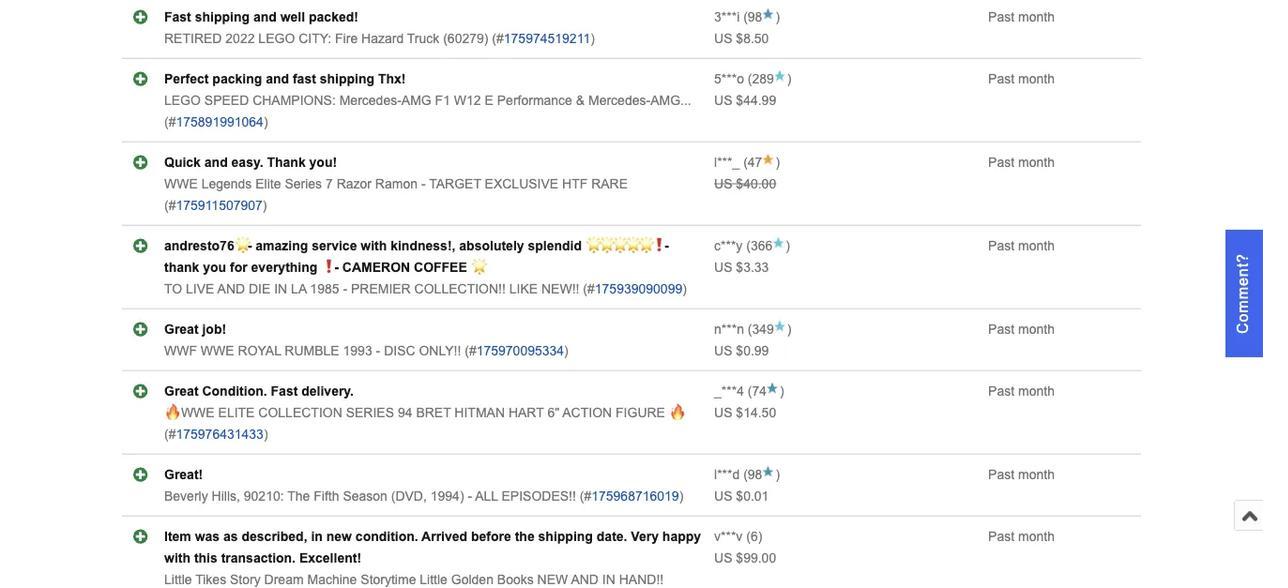 Task type: describe. For each thing, give the bounding box(es) containing it.
(dvd,
[[391, 489, 427, 504]]

the
[[287, 489, 310, 504]]

( for l***_
[[743, 155, 748, 170]]

happy
[[662, 529, 701, 544]]

story
[[230, 573, 261, 587]]

90210:
[[244, 489, 284, 504]]

fast inside fast shipping and well  packed! retired 2022 lego city: fire hazard truck (60279) (# 175974519211 )
[[164, 10, 191, 24]]

hazard
[[361, 31, 404, 46]]

comment? link
[[1225, 230, 1263, 357]]

7
[[326, 177, 333, 191]]

well
[[280, 10, 305, 24]]

razor
[[337, 177, 372, 191]]

past month element for $0.99
[[988, 322, 1055, 337]]

8 month from the top
[[1018, 529, 1055, 544]]

wwe inside great job! wwf wwe royal rumble 1993 - disc only!! (# 175970095334 )
[[201, 344, 234, 358]]

- inside great! beverly hills, 90210: the fifth season (dvd, 1994) - all episodes!! (# 175968716019 )
[[468, 489, 472, 504]]

month for $0.99
[[1018, 322, 1055, 337]]

us for us $3.33
[[714, 260, 732, 275]]

past for $0.01
[[988, 467, 1014, 482]]

( for l***d
[[743, 467, 748, 482]]

lego inside fast shipping and well  packed! retired 2022 lego city: fire hazard truck (60279) (# 175974519211 )
[[258, 31, 295, 46]]

175891991064
[[176, 115, 264, 129]]

past month for us $0.01
[[988, 467, 1055, 482]]

( 366
[[743, 239, 773, 253]]

past month for us $0.99
[[988, 322, 1055, 337]]

past month element for $3.33
[[988, 239, 1055, 253]]

us $8.50
[[714, 31, 769, 46]]

98 for l***d
[[748, 467, 762, 482]]

hitman
[[455, 406, 505, 420]]

) inside fast shipping and well  packed! retired 2022 lego city: fire hazard truck (60279) (# 175974519211 )
[[590, 31, 595, 46]]

job!
[[202, 322, 226, 337]]

retired
[[164, 31, 222, 46]]

ramon
[[375, 177, 418, 191]]

past for $40.00
[[988, 155, 1014, 170]]

us $44.99
[[714, 93, 776, 108]]

amazing
[[255, 239, 308, 253]]

175974519211
[[504, 31, 590, 46]]

disc
[[384, 344, 415, 358]]

great job! wwf wwe royal rumble 1993 - disc only!! (# 175970095334 )
[[164, 322, 568, 358]]

all
[[475, 489, 498, 504]]

( 74
[[744, 384, 767, 399]]

figure
[[616, 406, 665, 420]]

tikes
[[195, 573, 226, 587]]

golden
[[451, 573, 493, 587]]

past month for us $44.99
[[988, 71, 1055, 86]]

( for _***4
[[748, 384, 752, 399]]

comment?
[[1234, 253, 1251, 334]]

n***n
[[714, 322, 744, 337]]

wwe legends elite series 7 razor ramon - target exclusive htf rare (#
[[164, 177, 628, 213]]

storytime
[[361, 573, 416, 587]]

( inside v***v ( 6 ) us $99.00
[[746, 529, 751, 544]]

season
[[343, 489, 387, 504]]

175974519211 link
[[504, 31, 590, 46]]

and for well
[[253, 10, 277, 24]]

us $0.99
[[714, 344, 769, 358]]

perfect packing and fast shipping  thx!
[[164, 71, 406, 86]]

in
[[311, 529, 323, 544]]

l***_
[[714, 155, 740, 170]]

175911507907 )
[[176, 198, 267, 213]]

us for us $0.01
[[714, 489, 732, 504]]

la
[[291, 282, 306, 296]]

past month element for $14.50
[[988, 384, 1055, 399]]

2022
[[226, 31, 255, 46]]

with inside item was as described, in new condition. arrived before the shipping date. very happy with this transaction. excellent! little tikes story dream machine storytime little golden books new and in hand!!
[[164, 551, 190, 566]]

perfect
[[164, 71, 209, 86]]

(# inside 'wwe legends elite series 7 razor ramon - target exclusive htf rare (#'
[[164, 198, 176, 213]]

❗-
[[321, 260, 339, 275]]

175911507907 link
[[176, 198, 263, 213]]

175976431433 )
[[176, 427, 268, 442]]

feedback left by buyer. element containing v***v
[[714, 529, 743, 544]]

month for $40.00
[[1018, 155, 1055, 170]]

1994)
[[430, 489, 464, 504]]

us $40.00
[[714, 177, 776, 191]]

condition.
[[355, 529, 418, 544]]

andresto76🌟- amazing service with kindness!, absolutely splendid 🌟🌟🌟🌟🌟❗- thank you for everything ❗- cameron coffee 🌟 element
[[164, 239, 669, 275]]

(# inside andresto76🌟- amazing service with kindness!, absolutely splendid 🌟🌟🌟🌟🌟❗- thank you for everything ❗- cameron coffee 🌟 to live and die in la 1985 - premier collection!! like new!! (# 175939090099 )
[[583, 282, 595, 296]]

w12
[[454, 93, 481, 108]]

2 vertical spatial and
[[204, 155, 228, 170]]

feedback left by buyer. element for $0.99
[[714, 322, 744, 337]]

past month element for $44.99
[[988, 71, 1055, 86]]

royal
[[238, 344, 281, 358]]

you!
[[309, 155, 337, 170]]

past month element for $0.01
[[988, 467, 1055, 482]]

175891991064 )
[[176, 115, 268, 129]]

action
[[562, 406, 612, 420]]

- inside 'wwe legends elite series 7 razor ramon - target exclusive htf rare (#'
[[421, 177, 426, 191]]

past for $3.33
[[988, 239, 1014, 253]]

month for $14.50
[[1018, 384, 1055, 399]]

past month for us $14.50
[[988, 384, 1055, 399]]

month for $8.50
[[1018, 10, 1055, 24]]

8 past month element from the top
[[988, 529, 1055, 544]]

arrived
[[421, 529, 467, 544]]

past for $44.99
[[988, 71, 1014, 86]]

1985
[[310, 282, 339, 296]]

6
[[751, 529, 758, 544]]

2 little from the left
[[420, 573, 447, 587]]

(# inside great job! wwf wwe royal rumble 1993 - disc only!! (# 175970095334 )
[[465, 344, 476, 358]]

item was as described, in new condition. arrived before the shipping date. very happy with this transaction. excellent! little tikes story dream machine storytime little golden books new and in hand!!
[[164, 529, 701, 587]]

collection!!
[[414, 282, 506, 296]]

) inside great job! wwf wwe royal rumble 1993 - disc only!! (# 175970095334 )
[[564, 344, 568, 358]]

great condition. fast delivery.
[[164, 384, 354, 399]]

175891991064 link
[[176, 115, 264, 129]]

dream
[[264, 573, 304, 587]]

the
[[515, 529, 535, 544]]

hand!!
[[619, 573, 664, 587]]

🌟🌟🌟🌟🌟❗-
[[585, 239, 669, 253]]

past for $14.50
[[988, 384, 1014, 399]]

everything
[[251, 260, 317, 275]]

shipping inside fast shipping and well  packed! retired 2022 lego city: fire hazard truck (60279) (# 175974519211 )
[[195, 10, 250, 24]]

(# inside 'lego speed champions: mercedes-amg f1 w12 e performance & mercedes-amg... (#'
[[164, 115, 176, 129]]

- inside great job! wwf wwe royal rumble 1993 - disc only!! (# 175970095334 )
[[376, 344, 380, 358]]

175970095334
[[476, 344, 564, 358]]

legends
[[201, 177, 252, 191]]

us for us $40.00
[[714, 177, 732, 191]]

great condition. fast delivery. element
[[164, 384, 354, 399]]

thank
[[164, 260, 199, 275]]

) inside v***v ( 6 ) us $99.00
[[758, 529, 762, 544]]

elite
[[218, 406, 255, 420]]

2 mercedes- from the left
[[588, 93, 650, 108]]

47
[[748, 155, 762, 170]]

us for us $44.99
[[714, 93, 732, 108]]

289
[[752, 71, 774, 86]]

speed
[[204, 93, 249, 108]]

175976431433
[[176, 427, 264, 442]]

8 past from the top
[[988, 529, 1014, 544]]

366
[[751, 239, 773, 253]]

great job! element
[[164, 322, 226, 337]]

feedback left by buyer. element for $8.50
[[714, 10, 740, 24]]

quick
[[164, 155, 201, 170]]

us for us $14.50
[[714, 406, 732, 420]]



Task type: locate. For each thing, give the bounding box(es) containing it.
0 horizontal spatial 🔥
[[164, 406, 177, 420]]

1 vertical spatial wwe
[[201, 344, 234, 358]]

amg...
[[650, 93, 691, 108]]

books
[[497, 573, 534, 587]]

us $3.33
[[714, 260, 769, 275]]

die
[[249, 282, 271, 296]]

1 vertical spatial with
[[164, 551, 190, 566]]

feedback left by buyer. element left 6
[[714, 529, 743, 544]]

🔥 wwe elite collection series 94 bret hitman hart 6" action figure 🔥 (#
[[164, 406, 682, 442]]

- right the 1993
[[376, 344, 380, 358]]

( for n***n
[[748, 322, 752, 337]]

) inside great! beverly hills, 90210: the fifth season (dvd, 1994) - all episodes!! (# 175968716019 )
[[679, 489, 683, 504]]

little left tikes
[[164, 573, 192, 587]]

175968716019 link
[[591, 489, 679, 504]]

$8.50
[[736, 31, 769, 46]]

feedback left by buyer. element up us $14.50
[[714, 384, 744, 399]]

5 past month from the top
[[988, 322, 1055, 337]]

and left fast
[[266, 71, 289, 86]]

very
[[631, 529, 659, 544]]

beverly
[[164, 489, 208, 504]]

elite
[[255, 177, 281, 191]]

( right l***d
[[743, 467, 748, 482]]

past for $0.99
[[988, 322, 1014, 337]]

splendid
[[528, 239, 582, 253]]

great!
[[164, 467, 203, 482]]

0 vertical spatial in
[[274, 282, 287, 296]]

feedback left by buyer. element up us $3.33
[[714, 239, 743, 253]]

shipping down fire
[[320, 71, 374, 86]]

1 vertical spatial 98
[[748, 467, 762, 482]]

with
[[361, 239, 387, 253], [164, 551, 190, 566]]

( 98 for 3***i
[[740, 10, 762, 24]]

0 vertical spatial fast
[[164, 10, 191, 24]]

month for $0.01
[[1018, 467, 1055, 482]]

5 past month element from the top
[[988, 322, 1055, 337]]

(# down quick
[[164, 198, 176, 213]]

us inside v***v ( 6 ) us $99.00
[[714, 551, 732, 566]]

feedback left by buyer. element for $14.50
[[714, 384, 744, 399]]

us for us $8.50
[[714, 31, 732, 46]]

performance
[[497, 93, 572, 108]]

and right new
[[571, 573, 599, 587]]

(# inside great! beverly hills, 90210: the fifth season (dvd, 1994) - all episodes!! (# 175968716019 )
[[580, 489, 591, 504]]

month for $3.33
[[1018, 239, 1055, 253]]

- left all
[[468, 489, 472, 504]]

for
[[230, 260, 247, 275]]

great for great job! wwf wwe royal rumble 1993 - disc only!! (# 175970095334 )
[[164, 322, 199, 337]]

past month element
[[988, 10, 1055, 24], [988, 71, 1055, 86], [988, 155, 1055, 170], [988, 239, 1055, 253], [988, 322, 1055, 337], [988, 384, 1055, 399], [988, 467, 1055, 482], [988, 529, 1055, 544]]

lego speed champions: mercedes-amg f1 w12 e performance & mercedes-amg... (#
[[164, 93, 691, 129]]

1 horizontal spatial lego
[[258, 31, 295, 46]]

2 horizontal spatial shipping
[[538, 529, 593, 544]]

fast up 'retired'
[[164, 10, 191, 24]]

and inside fast shipping and well  packed! retired 2022 lego city: fire hazard truck (60279) (# 175974519211 )
[[253, 10, 277, 24]]

coffee
[[414, 260, 467, 275]]

1 past from the top
[[988, 10, 1014, 24]]

3 month from the top
[[1018, 155, 1055, 170]]

2 98 from the top
[[748, 467, 762, 482]]

6 us from the top
[[714, 406, 732, 420]]

1 vertical spatial great
[[164, 384, 199, 399]]

fast up collection
[[271, 384, 298, 399]]

feedback left by buyer. element for $44.99
[[714, 71, 744, 86]]

in left hand!!
[[602, 573, 615, 587]]

0 horizontal spatial shipping
[[195, 10, 250, 24]]

7 past from the top
[[988, 467, 1014, 482]]

0 vertical spatial 98
[[748, 10, 762, 24]]

feedback left by buyer. element up us $8.50
[[714, 10, 740, 24]]

(# right episodes!!
[[580, 489, 591, 504]]

2 month from the top
[[1018, 71, 1055, 86]]

🔥
[[164, 406, 177, 420], [669, 406, 682, 420]]

us down the c***y
[[714, 260, 732, 275]]

past month element for $8.50
[[988, 10, 1055, 24]]

1 horizontal spatial mercedes-
[[588, 93, 650, 108]]

0 vertical spatial and
[[253, 10, 277, 24]]

0 horizontal spatial little
[[164, 573, 192, 587]]

1 vertical spatial and
[[571, 573, 599, 587]]

2 great from the top
[[164, 384, 199, 399]]

and left the "well"
[[253, 10, 277, 24]]

1 past month from the top
[[988, 10, 1055, 24]]

5 us from the top
[[714, 344, 732, 358]]

6 past month element from the top
[[988, 384, 1055, 399]]

feedback left by buyer. element for $40.00
[[714, 155, 740, 170]]

(# inside '🔥 wwe elite collection series 94 bret hitman hart 6" action figure 🔥 (#'
[[164, 427, 176, 442]]

us down 'v***v' at the right
[[714, 551, 732, 566]]

feedback left by buyer. element containing l***d
[[714, 467, 740, 482]]

l***d
[[714, 467, 740, 482]]

in left "la"
[[274, 282, 287, 296]]

and down for
[[217, 282, 245, 296]]

( 98 for l***d
[[740, 467, 762, 482]]

wwe inside 'wwe legends elite series 7 razor ramon - target exclusive htf rare (#'
[[164, 177, 198, 191]]

🔥 up 175976431433 link in the bottom of the page
[[164, 406, 177, 420]]

0 vertical spatial lego
[[258, 31, 295, 46]]

hills,
[[212, 489, 240, 504]]

$14.50
[[736, 406, 776, 420]]

collection
[[258, 406, 342, 420]]

1 horizontal spatial and
[[571, 573, 599, 587]]

6 month from the top
[[1018, 384, 1055, 399]]

0 horizontal spatial with
[[164, 551, 190, 566]]

6 past month from the top
[[988, 384, 1055, 399]]

in inside item was as described, in new condition. arrived before the shipping date. very happy with this transaction. excellent! little tikes story dream machine storytime little golden books new and in hand!!
[[602, 573, 615, 587]]

fast shipping and well  packed! retired 2022 lego city: fire hazard truck (60279) (# 175974519211 )
[[164, 10, 595, 46]]

0 horizontal spatial in
[[274, 282, 287, 296]]

you
[[203, 260, 226, 275]]

5 past from the top
[[988, 322, 1014, 337]]

lego down perfect
[[164, 93, 201, 108]]

in
[[274, 282, 287, 296], [602, 573, 615, 587]]

2 past from the top
[[988, 71, 1014, 86]]

lego inside 'lego speed champions: mercedes-amg f1 w12 e performance & mercedes-amg... (#'
[[164, 93, 201, 108]]

andresto76🌟-
[[164, 239, 252, 253]]

great down "wwf"
[[164, 384, 199, 399]]

and inside item was as described, in new condition. arrived before the shipping date. very happy with this transaction. excellent! little tikes story dream machine storytime little golden books new and in hand!!
[[571, 573, 599, 587]]

premier
[[351, 282, 411, 296]]

past for $8.50
[[988, 10, 1014, 24]]

us down "5***o"
[[714, 93, 732, 108]]

wwe up 175976431433 link in the bottom of the page
[[181, 406, 215, 420]]

1 month from the top
[[1018, 10, 1055, 24]]

(# right new!!
[[583, 282, 595, 296]]

4 past month element from the top
[[988, 239, 1055, 253]]

us down l***_
[[714, 177, 732, 191]]

series
[[285, 177, 322, 191]]

1 horizontal spatial fast
[[271, 384, 298, 399]]

1 vertical spatial in
[[602, 573, 615, 587]]

7 month from the top
[[1018, 467, 1055, 482]]

) inside andresto76🌟- amazing service with kindness!, absolutely splendid 🌟🌟🌟🌟🌟❗- thank you for everything ❗- cameron coffee 🌟 to live and die in la 1985 - premier collection!! like new!! (# 175939090099 )
[[682, 282, 687, 296]]

2 ( 98 from the top
[[740, 467, 762, 482]]

mercedes- down thx!
[[339, 93, 401, 108]]

and for fast
[[266, 71, 289, 86]]

1 98 from the top
[[748, 10, 762, 24]]

( right the c***y
[[746, 239, 751, 253]]

in inside andresto76🌟- amazing service with kindness!, absolutely splendid 🌟🌟🌟🌟🌟❗- thank you for everything ❗- cameron coffee 🌟 to live and die in la 1985 - premier collection!! like new!! (# 175939090099 )
[[274, 282, 287, 296]]

4 past month from the top
[[988, 239, 1055, 253]]

- right the ramon
[[421, 177, 426, 191]]

2 🔥 from the left
[[669, 406, 682, 420]]

past month for us $8.50
[[988, 10, 1055, 24]]

great inside great job! wwf wwe royal rumble 1993 - disc only!! (# 175970095334 )
[[164, 322, 199, 337]]

$99.00
[[736, 551, 776, 566]]

item was as described, in new condition. arrived before the shipping date. very happy with this transaction. excellent! element
[[164, 529, 701, 566]]

shipping inside item was as described, in new condition. arrived before the shipping date. very happy with this transaction. excellent! little tikes story dream machine storytime little golden books new and in hand!!
[[538, 529, 593, 544]]

before
[[471, 529, 511, 544]]

thank
[[267, 155, 306, 170]]

feedback left by buyer. element up us $44.99 at the right top of the page
[[714, 71, 744, 86]]

thx!
[[378, 71, 406, 86]]

( right "_***4"
[[748, 384, 752, 399]]

feedback left by buyer. element up us $0.99 at the bottom right of page
[[714, 322, 744, 337]]

1 us from the top
[[714, 31, 732, 46]]

0 horizontal spatial lego
[[164, 93, 201, 108]]

feedback left by buyer. element left 47
[[714, 155, 740, 170]]

us for us $0.99
[[714, 344, 732, 358]]

5 month from the top
[[1018, 322, 1055, 337]]

1 mercedes- from the left
[[339, 93, 401, 108]]

1 horizontal spatial in
[[602, 573, 615, 587]]

exclusive
[[485, 177, 558, 191]]

$44.99
[[736, 93, 776, 108]]

feedback left by buyer. element containing 3***i
[[714, 10, 740, 24]]

1 vertical spatial and
[[266, 71, 289, 86]]

shipping up the 2022
[[195, 10, 250, 24]]

feedback left by buyer. element up "us $0.01"
[[714, 467, 740, 482]]

1 feedback left by buyer. element from the top
[[714, 10, 740, 24]]

$0.99
[[736, 344, 769, 358]]

1 great from the top
[[164, 322, 199, 337]]

past month for us $40.00
[[988, 155, 1055, 170]]

with down 'item'
[[164, 551, 190, 566]]

( right n***n at the right bottom of the page
[[748, 322, 752, 337]]

machine
[[307, 573, 357, 587]]

1 vertical spatial shipping
[[320, 71, 374, 86]]

(# up quick
[[164, 115, 176, 129]]

1 🔥 from the left
[[164, 406, 177, 420]]

lego
[[258, 31, 295, 46], [164, 93, 201, 108]]

series
[[346, 406, 394, 420]]

mercedes- right &
[[588, 93, 650, 108]]

feedback left by buyer. element
[[714, 10, 740, 24], [714, 71, 744, 86], [714, 155, 740, 170], [714, 239, 743, 253], [714, 322, 744, 337], [714, 384, 744, 399], [714, 467, 740, 482], [714, 529, 743, 544]]

excellent!
[[299, 551, 361, 566]]

0 horizontal spatial mercedes-
[[339, 93, 401, 108]]

$40.00
[[736, 177, 776, 191]]

🔥 right figure
[[669, 406, 682, 420]]

( 98 up the $8.50
[[740, 10, 762, 24]]

7 past month from the top
[[988, 467, 1055, 482]]

6 past from the top
[[988, 384, 1014, 399]]

(# right (60279)
[[492, 31, 504, 46]]

1 horizontal spatial with
[[361, 239, 387, 253]]

0 vertical spatial ( 98
[[740, 10, 762, 24]]

wwe down quick
[[164, 177, 198, 191]]

4 us from the top
[[714, 260, 732, 275]]

( 349
[[744, 322, 774, 337]]

and
[[217, 282, 245, 296], [571, 573, 599, 587]]

4 past from the top
[[988, 239, 1014, 253]]

( for c***y
[[746, 239, 751, 253]]

6"
[[547, 406, 559, 420]]

1 past month element from the top
[[988, 10, 1055, 24]]

1 horizontal spatial 🔥
[[669, 406, 682, 420]]

wwe down job!
[[201, 344, 234, 358]]

fast
[[293, 71, 316, 86]]

98
[[748, 10, 762, 24], [748, 467, 762, 482]]

98 up $0.01
[[748, 467, 762, 482]]

feedback left by buyer. element containing l***_
[[714, 155, 740, 170]]

with inside andresto76🌟- amazing service with kindness!, absolutely splendid 🌟🌟🌟🌟🌟❗- thank you for everything ❗- cameron coffee 🌟 to live and die in la 1985 - premier collection!! like new!! (# 175939090099 )
[[361, 239, 387, 253]]

3 past month element from the top
[[988, 155, 1055, 170]]

great
[[164, 322, 199, 337], [164, 384, 199, 399]]

bret
[[416, 406, 451, 420]]

shipping right the
[[538, 529, 593, 544]]

and up legends
[[204, 155, 228, 170]]

wwf
[[164, 344, 197, 358]]

feedback left by buyer. element containing c***y
[[714, 239, 743, 253]]

target
[[429, 177, 481, 191]]

( right "5***o"
[[748, 71, 752, 86]]

lego down the fast shipping and well  packed! element
[[258, 31, 295, 46]]

1 vertical spatial ( 98
[[740, 467, 762, 482]]

fast shipping and well  packed! element
[[164, 10, 358, 24]]

- right 1985
[[343, 282, 347, 296]]

past month element for $40.00
[[988, 155, 1055, 170]]

0 vertical spatial and
[[217, 282, 245, 296]]

with up the cameron
[[361, 239, 387, 253]]

wwe
[[164, 177, 198, 191], [201, 344, 234, 358], [181, 406, 215, 420]]

2 vertical spatial wwe
[[181, 406, 215, 420]]

1 ( 98 from the top
[[740, 10, 762, 24]]

feedback left by buyer. element for $0.01
[[714, 467, 740, 482]]

packed!
[[309, 10, 358, 24]]

and inside andresto76🌟- amazing service with kindness!, absolutely splendid 🌟🌟🌟🌟🌟❗- thank you for everything ❗- cameron coffee 🌟 to live and die in la 1985 - premier collection!! like new!! (# 175939090099 )
[[217, 282, 245, 296]]

feedback left by buyer. element containing n***n
[[714, 322, 744, 337]]

to
[[164, 282, 182, 296]]

2 past month element from the top
[[988, 71, 1055, 86]]

1 vertical spatial fast
[[271, 384, 298, 399]]

feedback left by buyer. element containing 5***o
[[714, 71, 744, 86]]

( right 3***i
[[743, 10, 748, 24]]

( right l***_
[[743, 155, 748, 170]]

us down l***d
[[714, 489, 732, 504]]

(#
[[492, 31, 504, 46], [164, 115, 176, 129], [164, 198, 176, 213], [583, 282, 595, 296], [465, 344, 476, 358], [164, 427, 176, 442], [580, 489, 591, 504]]

- inside andresto76🌟- amazing service with kindness!, absolutely splendid 🌟🌟🌟🌟🌟❗- thank you for everything ❗- cameron coffee 🌟 to live and die in la 1985 - premier collection!! like new!! (# 175939090099 )
[[343, 282, 347, 296]]

6 feedback left by buyer. element from the top
[[714, 384, 744, 399]]

great up "wwf"
[[164, 322, 199, 337]]

htf
[[562, 177, 588, 191]]

(# up great! at the left bottom of the page
[[164, 427, 176, 442]]

7 us from the top
[[714, 489, 732, 504]]

1 horizontal spatial shipping
[[320, 71, 374, 86]]

_***4
[[714, 384, 744, 399]]

packing
[[212, 71, 262, 86]]

great for great condition. fast delivery.
[[164, 384, 199, 399]]

easy.
[[231, 155, 263, 170]]

0 vertical spatial with
[[361, 239, 387, 253]]

feedback left by buyer. element for $3.33
[[714, 239, 743, 253]]

5***o
[[714, 71, 744, 86]]

us down 3***i
[[714, 31, 732, 46]]

little down item was as described, in new condition. arrived before the shipping date. very happy with this transaction. excellent! element
[[420, 573, 447, 587]]

rumble
[[285, 344, 339, 358]]

$0.01
[[736, 489, 769, 504]]

1 little from the left
[[164, 573, 192, 587]]

0 horizontal spatial fast
[[164, 10, 191, 24]]

3 feedback left by buyer. element from the top
[[714, 155, 740, 170]]

month for $44.99
[[1018, 71, 1055, 86]]

0 vertical spatial wwe
[[164, 177, 198, 191]]

(# inside fast shipping and well  packed! retired 2022 lego city: fire hazard truck (60279) (# 175974519211 )
[[492, 31, 504, 46]]

quick and easy.  thank you! element
[[164, 155, 337, 170]]

3 past month from the top
[[988, 155, 1055, 170]]

98 for 3***i
[[748, 10, 762, 24]]

2 vertical spatial shipping
[[538, 529, 593, 544]]

only!!
[[419, 344, 461, 358]]

( for 3***i
[[743, 10, 748, 24]]

wwe inside '🔥 wwe elite collection series 94 bret hitman hart 6" action figure 🔥 (#'
[[181, 406, 215, 420]]

5 feedback left by buyer. element from the top
[[714, 322, 744, 337]]

7 past month element from the top
[[988, 467, 1055, 482]]

3 us from the top
[[714, 177, 732, 191]]

perfect packing and fast shipping 
thx! element
[[164, 71, 406, 86]]

4 month from the top
[[1018, 239, 1055, 253]]

( 98 up $0.01
[[740, 467, 762, 482]]

8 us from the top
[[714, 551, 732, 566]]

( for 5***o
[[748, 71, 752, 86]]

great! element
[[164, 467, 203, 482]]

0 horizontal spatial and
[[217, 282, 245, 296]]

1 horizontal spatial little
[[420, 573, 447, 587]]

(# right only!!
[[465, 344, 476, 358]]

4 feedback left by buyer. element from the top
[[714, 239, 743, 253]]

2 past month from the top
[[988, 71, 1055, 86]]

3***i
[[714, 10, 740, 24]]

0 vertical spatial shipping
[[195, 10, 250, 24]]

us down n***n at the right bottom of the page
[[714, 344, 732, 358]]

andresto76🌟- amazing service with kindness!, absolutely splendid 🌟🌟🌟🌟🌟❗- thank you for everything ❗- cameron coffee 🌟 to live and die in la 1985 - premier collection!! like new!! (# 175939090099 )
[[164, 239, 687, 296]]

98 up the $8.50
[[748, 10, 762, 24]]

live
[[186, 282, 214, 296]]

( right 'v***v' at the right
[[746, 529, 751, 544]]

0 vertical spatial great
[[164, 322, 199, 337]]

8 past month from the top
[[988, 529, 1055, 544]]

past month for us $3.33
[[988, 239, 1055, 253]]

2 feedback left by buyer. element from the top
[[714, 71, 744, 86]]

3 past from the top
[[988, 155, 1014, 170]]

(60279)
[[443, 31, 488, 46]]

1 vertical spatial lego
[[164, 93, 201, 108]]

2 us from the top
[[714, 93, 732, 108]]

us down "_***4"
[[714, 406, 732, 420]]

8 feedback left by buyer. element from the top
[[714, 529, 743, 544]]

feedback left by buyer. element containing _***4
[[714, 384, 744, 399]]

month
[[1018, 10, 1055, 24], [1018, 71, 1055, 86], [1018, 155, 1055, 170], [1018, 239, 1055, 253], [1018, 322, 1055, 337], [1018, 384, 1055, 399], [1018, 467, 1055, 482], [1018, 529, 1055, 544]]

( 98
[[740, 10, 762, 24], [740, 467, 762, 482]]

7 feedback left by buyer. element from the top
[[714, 467, 740, 482]]

175976431433 link
[[176, 427, 264, 442]]

cameron
[[342, 260, 410, 275]]

was
[[195, 529, 220, 544]]



Task type: vqa. For each thing, say whether or not it's contained in the screenshot.
1st 🔥 from the right
yes



